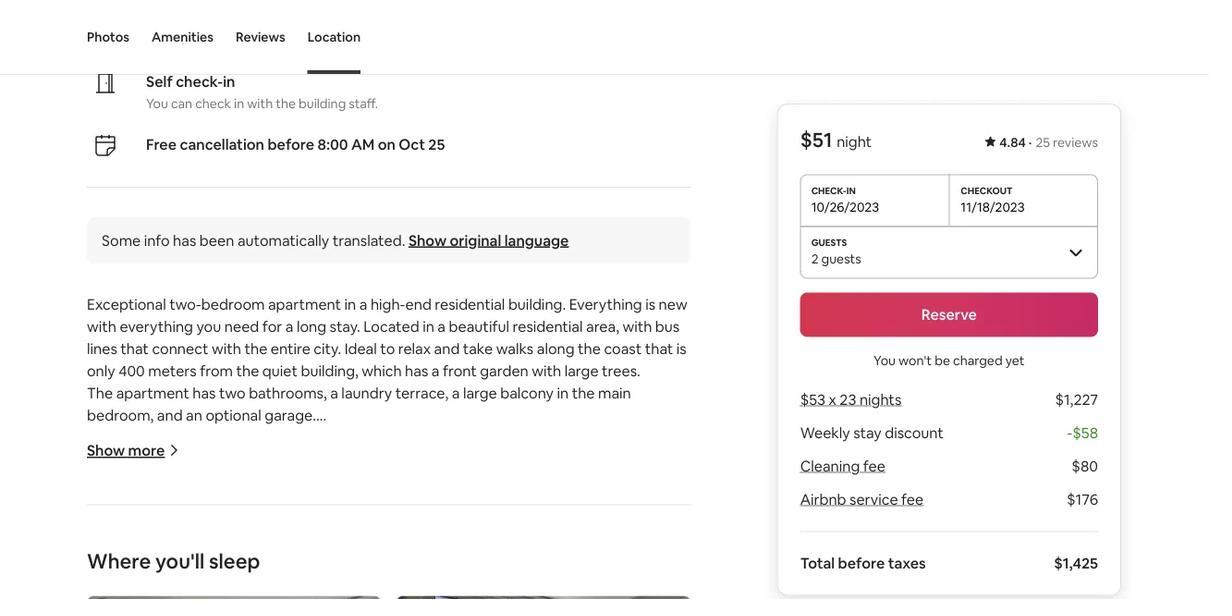Task type: locate. For each thing, give the bounding box(es) containing it.
0 vertical spatial before
[[268, 134, 314, 153]]

exceptional two-bedroom apartment in a high-end residential building. everything is new with everything you need for a long stay. located in a beautiful residential area, with bus lines that connect with the entire city. ideal to relax and take walks along the coast that is only 400 meters from the quiet building, which has a front garden with large trees. the apartment has two bathrooms, a laundry terrace, a large balcony in the main bedroom, and an optional garage.
[[87, 294, 691, 424]]

meters
[[148, 361, 197, 380]]

charged
[[953, 352, 1003, 369]]

location button
[[308, 0, 361, 74]]

oct
[[399, 134, 425, 153]]

1 vertical spatial apartment
[[116, 383, 189, 402]]

photos button
[[87, 0, 129, 74]]

has
[[173, 231, 196, 250], [405, 361, 428, 380], [193, 383, 216, 402]]

0 vertical spatial apartment
[[268, 294, 341, 313]]

in down end
[[423, 317, 435, 336]]

is left new
[[646, 294, 656, 313]]

airbnb
[[801, 490, 847, 509]]

walks
[[496, 339, 534, 358]]

and
[[434, 339, 460, 358], [157, 405, 183, 424], [198, 494, 224, 513]]

$53 x 23 nights
[[801, 390, 902, 409]]

and inside air conditioning and heating with radiators in all rooms (optional, please ask for winter season rates), good internet with wi-fi, doorman. small pets are welcome!
[[198, 494, 224, 513]]

before right total
[[838, 554, 885, 573]]

0 horizontal spatial show
[[87, 441, 125, 460]]

1 horizontal spatial that
[[645, 339, 674, 358]]

new
[[659, 294, 688, 313]]

residential up beautiful
[[435, 294, 505, 313]]

1 25 from the left
[[1036, 134, 1051, 151]]

residential
[[435, 294, 505, 313], [513, 317, 583, 336]]

0 horizontal spatial 25
[[429, 134, 445, 153]]

won't
[[899, 352, 932, 369]]

show left original
[[409, 231, 447, 250]]

0 horizontal spatial is
[[646, 294, 656, 313]]

1 vertical spatial residential
[[513, 317, 583, 336]]

1 horizontal spatial fee
[[902, 490, 924, 509]]

you down self
[[146, 95, 168, 112]]

0 horizontal spatial before
[[268, 134, 314, 153]]

25 right oct
[[429, 134, 445, 153]]

4.84 · 25 reviews
[[1000, 134, 1099, 151]]

self
[[146, 71, 173, 90]]

2 horizontal spatial for
[[598, 494, 618, 513]]

rooms
[[411, 494, 455, 513]]

long
[[297, 317, 326, 336]]

translated.
[[333, 231, 405, 250]]

0 horizontal spatial for
[[262, 317, 282, 336]]

the left the building at top
[[276, 95, 296, 112]]

0 horizontal spatial apartment
[[116, 383, 189, 402]]

fee up the service
[[864, 457, 886, 476]]

cleaning fee
[[801, 457, 886, 476]]

quiet
[[262, 361, 298, 380]]

show
[[409, 231, 447, 250], [87, 441, 125, 460]]

laundry
[[342, 383, 392, 402]]

$51
[[801, 127, 833, 153]]

1 vertical spatial and
[[157, 405, 183, 424]]

1 horizontal spatial 25
[[1036, 134, 1051, 151]]

on
[[378, 134, 396, 153]]

1 that from the left
[[120, 339, 149, 358]]

(optional,
[[458, 494, 521, 513]]

small
[[87, 539, 123, 557]]

reviews
[[236, 29, 286, 45]]

discount
[[885, 424, 944, 443]]

automatically
[[238, 231, 329, 250]]

stay.
[[330, 317, 360, 336]]

0 vertical spatial show
[[409, 231, 447, 250]]

reserve button
[[801, 293, 1099, 337]]

before left 8:00
[[268, 134, 314, 153]]

a common area with wifi that's well-suited for working.
[[146, 32, 471, 49]]

with left wi-
[[280, 516, 310, 535]]

$51 night
[[801, 127, 872, 153]]

a left beautiful
[[438, 317, 446, 336]]

11/18/2023
[[961, 198, 1025, 215]]

with right check
[[247, 95, 273, 112]]

$58
[[1073, 424, 1099, 443]]

located
[[364, 317, 420, 336]]

has right the info
[[173, 231, 196, 250]]

check-
[[176, 71, 223, 90]]

and left an
[[157, 405, 183, 424]]

wifi
[[272, 32, 293, 49]]

bedroom 2 image
[[396, 596, 691, 599]]

fee right the service
[[902, 490, 924, 509]]

0 horizontal spatial residential
[[435, 294, 505, 313]]

been
[[200, 231, 234, 250]]

2 vertical spatial and
[[198, 494, 224, 513]]

large down along
[[565, 361, 599, 380]]

residential up along
[[513, 317, 583, 336]]

end
[[406, 294, 432, 313]]

1 vertical spatial show
[[87, 441, 125, 460]]

$80
[[1072, 457, 1099, 476]]

1 horizontal spatial for
[[400, 32, 417, 49]]

garage.
[[265, 405, 316, 424]]

2 vertical spatial for
[[598, 494, 618, 513]]

guests
[[822, 250, 862, 267]]

0 vertical spatial residential
[[435, 294, 505, 313]]

0 vertical spatial is
[[646, 294, 656, 313]]

with up the lines
[[87, 317, 116, 336]]

a
[[360, 294, 368, 313], [286, 317, 294, 336], [438, 317, 446, 336], [432, 361, 440, 380], [330, 383, 338, 402], [452, 383, 460, 402]]

connect
[[152, 339, 209, 358]]

apartment up long
[[268, 294, 341, 313]]

for up entire
[[262, 317, 282, 336]]

and up good
[[198, 494, 224, 513]]

exceptional
[[87, 294, 166, 313]]

air conditioning and heating with radiators in all rooms (optional, please ask for winter season rates), good internet with wi-fi, doorman. small pets are welcome!
[[87, 494, 668, 557]]

has up an
[[193, 383, 216, 402]]

in right balcony
[[557, 383, 569, 402]]

2 that from the left
[[645, 339, 674, 358]]

check
[[195, 95, 231, 112]]

you won't be charged yet
[[874, 352, 1025, 369]]

in left the all
[[379, 494, 390, 513]]

bathrooms,
[[249, 383, 327, 402]]

self check-in you can check in with the building staff.
[[146, 71, 378, 112]]

1 horizontal spatial and
[[198, 494, 224, 513]]

1 vertical spatial large
[[463, 383, 497, 402]]

you
[[146, 95, 168, 112], [874, 352, 896, 369]]

for right ask
[[598, 494, 618, 513]]

along
[[537, 339, 575, 358]]

building
[[299, 95, 346, 112]]

are
[[160, 539, 182, 557]]

1 horizontal spatial before
[[838, 554, 885, 573]]

area,
[[586, 317, 620, 336]]

can
[[171, 95, 192, 112]]

that up '400'
[[120, 339, 149, 358]]

a down building,
[[330, 383, 338, 402]]

building.
[[509, 294, 566, 313]]

25 right ·
[[1036, 134, 1051, 151]]

that down the bus at the bottom right of the page
[[645, 339, 674, 358]]

and up front
[[434, 339, 460, 358]]

apartment down meters on the left of page
[[116, 383, 189, 402]]

2 horizontal spatial and
[[434, 339, 460, 358]]

cleaning
[[801, 457, 860, 476]]

you left 'won't'
[[874, 352, 896, 369]]

the down area,
[[578, 339, 601, 358]]

building,
[[301, 361, 359, 380]]

25
[[1036, 134, 1051, 151], [429, 134, 445, 153]]

0 vertical spatial you
[[146, 95, 168, 112]]

take
[[463, 339, 493, 358]]

you inside self check-in you can check in with the building staff.
[[146, 95, 168, 112]]

is down the bus at the bottom right of the page
[[677, 339, 687, 358]]

1 horizontal spatial is
[[677, 339, 687, 358]]

0 vertical spatial fee
[[864, 457, 886, 476]]

reserve
[[922, 305, 977, 324]]

0 horizontal spatial you
[[146, 95, 168, 112]]

for right suited
[[400, 32, 417, 49]]

show down bedroom,
[[87, 441, 125, 460]]

with right the heating on the bottom left of page
[[282, 494, 311, 513]]

the down need
[[245, 339, 268, 358]]

1 horizontal spatial show
[[409, 231, 447, 250]]

be
[[935, 352, 951, 369]]

weekly stay discount
[[801, 424, 944, 443]]

1 vertical spatial for
[[262, 317, 282, 336]]

large down front
[[463, 383, 497, 402]]

0 horizontal spatial that
[[120, 339, 149, 358]]

area
[[214, 32, 240, 49]]

a left front
[[432, 361, 440, 380]]

0 horizontal spatial large
[[463, 383, 497, 402]]

has down the "relax"
[[405, 361, 428, 380]]

2 25 from the left
[[429, 134, 445, 153]]

main
[[598, 383, 631, 402]]

1 horizontal spatial large
[[565, 361, 599, 380]]

for inside exceptional two-bedroom apartment in a high-end residential building. everything is new with everything you need for a long stay. located in a beautiful residential area, with bus lines that connect with the entire city. ideal to relax and take walks along the coast that is only 400 meters from the quiet building, which has a front garden with large trees. the apartment has two bathrooms, a laundry terrace, a large balcony in the main bedroom, and an optional garage.
[[262, 317, 282, 336]]

1 horizontal spatial you
[[874, 352, 896, 369]]

with left "wifi" at the top of page
[[243, 32, 269, 49]]

more
[[128, 441, 165, 460]]

lines
[[87, 339, 117, 358]]



Task type: vqa. For each thing, say whether or not it's contained in the screenshot.
avg. corresponding to Any type ‎$185 avg.
no



Task type: describe. For each thing, give the bounding box(es) containing it.
0 horizontal spatial fee
[[864, 457, 886, 476]]

weekly
[[801, 424, 851, 443]]

need
[[224, 317, 259, 336]]

$53
[[801, 390, 826, 409]]

the left main
[[572, 383, 595, 402]]

a down front
[[452, 383, 460, 402]]

amenities
[[152, 29, 214, 45]]

where you'll sleep region
[[80, 548, 699, 599]]

info
[[144, 231, 170, 250]]

season
[[87, 516, 134, 535]]

in right check
[[234, 95, 244, 112]]

airbnb service fee button
[[801, 490, 924, 509]]

total before taxes
[[801, 554, 926, 573]]

taxes
[[888, 554, 926, 573]]

total
[[801, 554, 835, 573]]

bedroom
[[201, 294, 265, 313]]

cleaning fee button
[[801, 457, 886, 476]]

some
[[102, 231, 141, 250]]

0 vertical spatial large
[[565, 361, 599, 380]]

ideal
[[345, 339, 377, 358]]

0 vertical spatial has
[[173, 231, 196, 250]]

an
[[186, 405, 202, 424]]

bus
[[656, 317, 680, 336]]

that's
[[296, 32, 329, 49]]

8:00
[[318, 134, 348, 153]]

working.
[[420, 32, 471, 49]]

suited
[[360, 32, 397, 49]]

free cancellation before 8:00 am on oct 25
[[146, 134, 445, 153]]

front
[[443, 361, 477, 380]]

two-
[[169, 294, 201, 313]]

4.84
[[1000, 134, 1026, 151]]

trees.
[[602, 361, 641, 380]]

where you'll sleep
[[87, 548, 260, 575]]

radiators
[[315, 494, 375, 513]]

show more
[[87, 441, 165, 460]]

1 horizontal spatial apartment
[[268, 294, 341, 313]]

pets
[[126, 539, 157, 557]]

which
[[362, 361, 402, 380]]

sleep
[[209, 548, 260, 575]]

free
[[146, 134, 177, 153]]

with up from
[[212, 339, 241, 358]]

some info has been automatically translated. show original language
[[102, 231, 569, 250]]

for inside air conditioning and heating with radiators in all rooms (optional, please ask for winter season rates), good internet with wi-fi, doorman. small pets are welcome!
[[598, 494, 618, 513]]

entire
[[271, 339, 311, 358]]

2 guests button
[[801, 226, 1099, 278]]

common
[[158, 32, 211, 49]]

optional
[[206, 405, 262, 424]]

rates),
[[138, 516, 180, 535]]

2
[[812, 250, 819, 267]]

0 vertical spatial for
[[400, 32, 417, 49]]

a left the high-
[[360, 294, 368, 313]]

in up stay.
[[345, 294, 356, 313]]

welcome!
[[185, 539, 250, 557]]

cancellation
[[180, 134, 264, 153]]

1 vertical spatial is
[[677, 339, 687, 358]]

in up check
[[223, 71, 235, 90]]

beautiful
[[449, 317, 510, 336]]

bedroom 1 image
[[87, 596, 382, 599]]

night
[[837, 132, 872, 151]]

stay
[[854, 424, 882, 443]]

1 vertical spatial fee
[[902, 490, 924, 509]]

1 horizontal spatial residential
[[513, 317, 583, 336]]

in inside air conditioning and heating with radiators in all rooms (optional, please ask for winter season rates), good internet with wi-fi, doorman. small pets are welcome!
[[379, 494, 390, 513]]

with up coast
[[623, 317, 652, 336]]

0 horizontal spatial and
[[157, 405, 183, 424]]

location
[[308, 29, 361, 45]]

1 vertical spatial has
[[405, 361, 428, 380]]

everything
[[569, 294, 642, 313]]

well-
[[332, 32, 360, 49]]

the inside self check-in you can check in with the building staff.
[[276, 95, 296, 112]]

air
[[87, 494, 106, 513]]

$176
[[1067, 490, 1099, 509]]

1 vertical spatial you
[[874, 352, 896, 369]]

coast
[[604, 339, 642, 358]]

doorman.
[[355, 516, 421, 535]]

2 vertical spatial has
[[193, 383, 216, 402]]

original
[[450, 231, 502, 250]]

show more button
[[87, 441, 180, 460]]

the up two
[[236, 361, 259, 380]]

with inside self check-in you can check in with the building staff.
[[247, 95, 273, 112]]

terrace,
[[396, 383, 449, 402]]

city.
[[314, 339, 341, 358]]

conditioning
[[109, 494, 195, 513]]

23
[[840, 390, 857, 409]]

from
[[200, 361, 233, 380]]

$1,227
[[1056, 390, 1099, 409]]

$53 x 23 nights button
[[801, 390, 902, 409]]

400
[[119, 361, 145, 380]]

bedroom,
[[87, 405, 154, 424]]

good
[[183, 516, 220, 535]]

high-
[[371, 294, 406, 313]]

1 vertical spatial before
[[838, 554, 885, 573]]

0 vertical spatial and
[[434, 339, 460, 358]]

all
[[393, 494, 408, 513]]

a left long
[[286, 317, 294, 336]]

to
[[380, 339, 395, 358]]

please
[[525, 494, 569, 513]]

reviews
[[1053, 134, 1099, 151]]

am
[[351, 134, 375, 153]]

wi-
[[313, 516, 337, 535]]

nights
[[860, 390, 902, 409]]

reviews button
[[236, 0, 286, 74]]

heating
[[227, 494, 279, 513]]

with down along
[[532, 361, 562, 380]]



